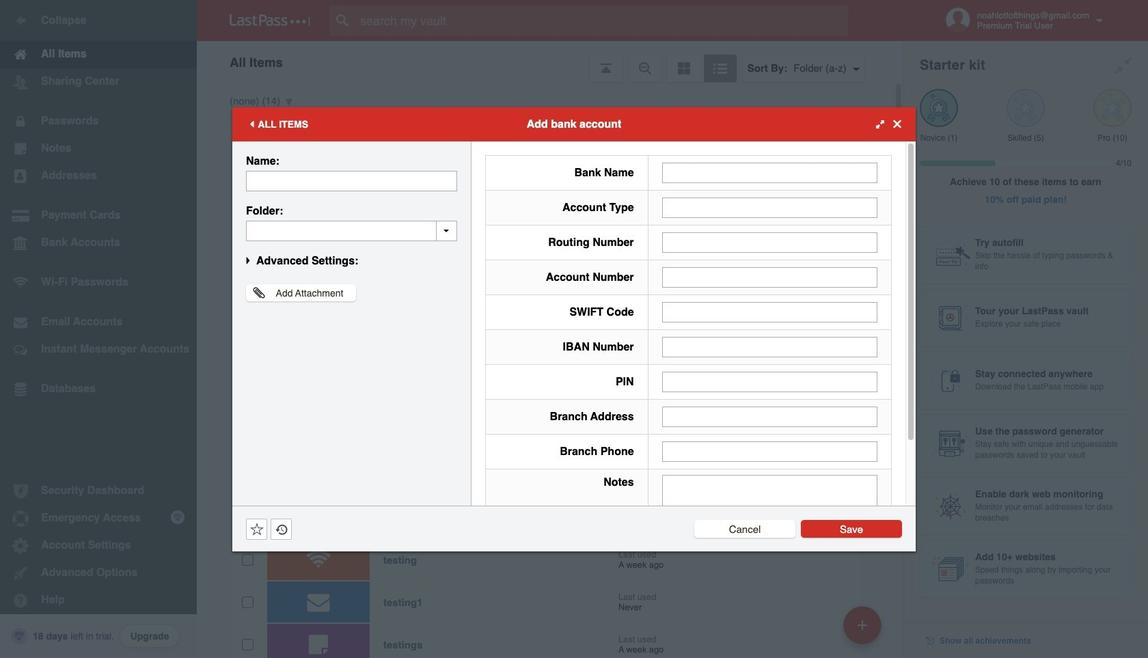 Task type: vqa. For each thing, say whether or not it's contained in the screenshot.
LastPass image
yes



Task type: describe. For each thing, give the bounding box(es) containing it.
Search search field
[[330, 5, 876, 36]]

new item navigation
[[839, 602, 890, 658]]



Task type: locate. For each thing, give the bounding box(es) containing it.
search my vault text field
[[330, 5, 876, 36]]

dialog
[[232, 107, 916, 568]]

None text field
[[662, 337, 878, 357], [662, 372, 878, 392], [662, 406, 878, 427], [662, 337, 878, 357], [662, 372, 878, 392], [662, 406, 878, 427]]

main navigation navigation
[[0, 0, 197, 658]]

new item image
[[858, 620, 868, 630]]

None text field
[[662, 162, 878, 183], [246, 171, 457, 191], [662, 197, 878, 218], [246, 220, 457, 241], [662, 232, 878, 253], [662, 267, 878, 287], [662, 302, 878, 322], [662, 441, 878, 462], [662, 475, 878, 560], [662, 162, 878, 183], [246, 171, 457, 191], [662, 197, 878, 218], [246, 220, 457, 241], [662, 232, 878, 253], [662, 267, 878, 287], [662, 302, 878, 322], [662, 441, 878, 462], [662, 475, 878, 560]]

vault options navigation
[[197, 41, 904, 82]]

lastpass image
[[230, 14, 310, 27]]



